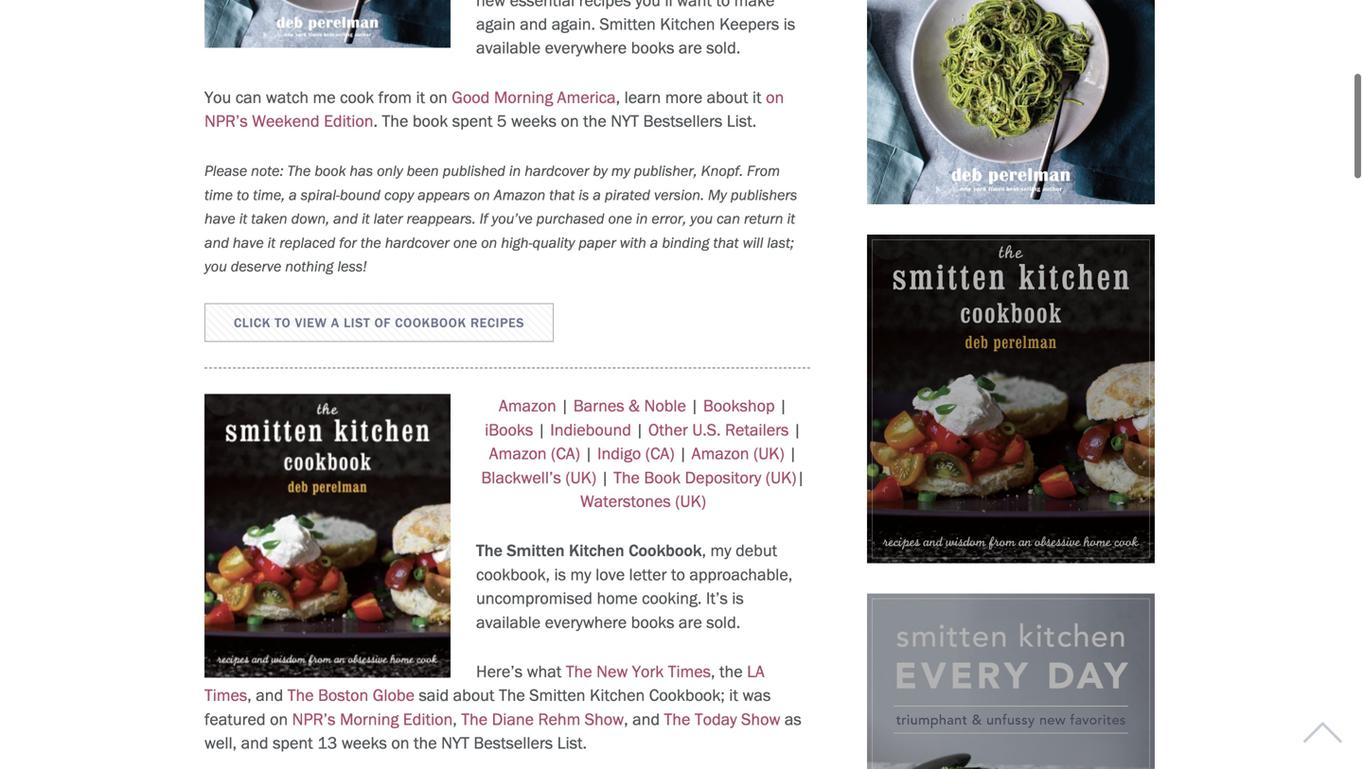 Task type: vqa. For each thing, say whether or not it's contained in the screenshot.
click to view a list of cookbook recipes button
yes



Task type: describe. For each thing, give the bounding box(es) containing it.
a right time,
[[289, 186, 297, 204]]

later
[[374, 210, 403, 228]]

love
[[596, 565, 625, 585]]

la
[[747, 662, 765, 682]]

0 vertical spatial smitten
[[507, 541, 565, 561]]

binding
[[662, 234, 710, 252]]

with
[[620, 234, 647, 252]]

indiebound link
[[550, 420, 631, 440]]

0 horizontal spatial my
[[570, 565, 591, 585]]

2 horizontal spatial my
[[711, 541, 732, 561]]

amazon inside please note: the book has only been published in hardcover by my publisher, knopf. from time to time, a spiral-bound copy appears on amazon that is a pirated version. my publishers have it taken down, and it later reappears. if you've purchased one in error, you can return it and have it replaced for the hardcover one on high-quality paper with a binding that will last; you deserve nothing less!
[[494, 186, 546, 204]]

good morning america link
[[452, 87, 616, 107]]

blackwell's
[[481, 468, 561, 488]]

more
[[665, 87, 703, 107]]

publisher,
[[634, 162, 698, 180]]

amazon (ca) link
[[489, 444, 580, 464]]

the left new
[[566, 662, 592, 682]]

list. for as well, and spent 13 weeks on the nyt bestsellers list.
[[557, 733, 587, 754]]

deserve
[[231, 258, 281, 276]]

the boston globe link
[[288, 686, 415, 706]]

knopf.
[[701, 162, 743, 180]]

the down cookbook;
[[664, 710, 691, 730]]

1 vertical spatial morning
[[340, 710, 399, 730]]

| right depository in the bottom right of the page
[[797, 468, 805, 488]]

book
[[644, 468, 681, 488]]

approachable,
[[690, 565, 793, 585]]

bestsellers for 13
[[474, 733, 553, 754]]

the today show link
[[664, 710, 781, 730]]

time,
[[253, 186, 285, 204]]

cook
[[340, 87, 374, 107]]

and inside 'as well, and spent 13 weeks on the nyt bestsellers list.'
[[241, 733, 269, 754]]

please note: the book has only been published in hardcover by my publisher, knopf. from time to time, a spiral-bound copy appears on amazon that is a pirated version. my publishers have it taken down, and it later reappears. if you've purchased one in error, you can return it and have it replaced for the hardcover one on high-quality paper with a binding that will last; you deserve nothing less!
[[205, 162, 797, 276]]

the new york times link
[[566, 662, 711, 682]]

, down the new york times link
[[624, 710, 628, 730]]

the for as well, and spent 13 weeks on the nyt bestsellers list.
[[414, 733, 437, 754]]

0 vertical spatial that
[[549, 186, 575, 204]]

npr's inside on npr's weekend edition
[[205, 111, 248, 131]]

| up "amazon (ca)" link
[[538, 420, 546, 440]]

available
[[476, 612, 541, 633]]

on up if
[[474, 186, 490, 204]]

retailers
[[725, 420, 789, 440]]

good
[[452, 87, 490, 107]]

learn
[[625, 87, 661, 107]]

0 horizontal spatial in
[[509, 162, 521, 180]]

1 show from the left
[[585, 710, 624, 730]]

1 vertical spatial hardcover
[[385, 234, 450, 252]]

nothing
[[285, 258, 334, 276]]

other
[[649, 420, 688, 440]]

from
[[378, 87, 412, 107]]

spent for 5
[[452, 111, 493, 131]]

a down by
[[593, 186, 601, 204]]

watch
[[266, 87, 309, 107]]

indigo (ca) link
[[597, 444, 675, 464]]

amazon link
[[499, 396, 557, 416]]

the diane rehm show link
[[461, 710, 624, 730]]

sold.
[[707, 612, 741, 633]]

(uk) down the "indiebound" link
[[566, 468, 597, 488]]

york
[[632, 662, 664, 682]]

it inside said about the smitten kitchen cookbook; it was featured on
[[729, 686, 739, 706]]

the right .
[[382, 111, 408, 131]]

spiral-
[[301, 186, 340, 204]]

0 vertical spatial morning
[[494, 87, 553, 107]]

indigo
[[597, 444, 641, 464]]

globe
[[373, 686, 415, 706]]

paper
[[579, 234, 616, 252]]

1 horizontal spatial edition
[[403, 710, 453, 730]]

0 vertical spatial you
[[691, 210, 713, 228]]

view
[[295, 315, 327, 331]]

pirated
[[605, 186, 650, 204]]

, down la times
[[453, 710, 457, 730]]

can inside please note: the book has only been published in hardcover by my publisher, knopf. from time to time, a spiral-bound copy appears on amazon that is a pirated version. my publishers have it taken down, and it later reappears. if you've purchased one in error, you can return it and have it replaced for the hardcover one on high-quality paper with a binding that will last; you deserve nothing less!
[[717, 210, 740, 228]]

npr's morning edition link
[[292, 710, 453, 730]]

for
[[339, 234, 357, 252]]

and down time
[[205, 234, 229, 252]]

(uk) down retailers on the bottom right of page
[[754, 444, 785, 464]]

, inside , my debut cookbook, is my love letter to approachable, uncompromised home cooking. it's is available everywhere books are sold.
[[702, 541, 706, 561]]

1 vertical spatial is
[[554, 565, 566, 585]]

on npr's weekend edition link
[[205, 87, 784, 131]]

my inside please note: the book has only been published in hardcover by my publisher, knopf. from time to time, a spiral-bound copy appears on amazon that is a pirated version. my publishers have it taken down, and it later reappears. if you've purchased one in error, you can return it and have it replaced for the hardcover one on high-quality paper with a binding that will last; you deserve nothing less!
[[611, 162, 630, 180]]

published
[[443, 162, 506, 180]]

return
[[744, 210, 784, 228]]

are
[[679, 612, 702, 633]]

kitchen inside said about the smitten kitchen cookbook; it was featured on
[[590, 686, 645, 706]]

| up indigo (ca) link
[[636, 420, 644, 440]]

home
[[597, 589, 638, 609]]

npr's morning edition , the diane rehm show , and the today show
[[292, 710, 781, 730]]

| down retailers on the bottom right of page
[[789, 444, 798, 464]]

today
[[695, 710, 737, 730]]

(uk) down the book depository (uk) link
[[675, 491, 706, 512]]

as well, and spent 13 weeks on the nyt bestsellers list.
[[205, 710, 802, 754]]

the inside amazon | barnes & noble | bookshop | ibooks | indiebound | other u.s. retailers | amazon (ca) | indigo (ca) | amazon (uk) | blackwell's (uk) | the book depository (uk) | waterstones (uk)
[[614, 468, 640, 488]]

2 (ca) from the left
[[646, 444, 675, 464]]

and up for
[[333, 210, 358, 228]]

ibooks link
[[485, 420, 533, 440]]

la times
[[205, 662, 765, 706]]

replaced
[[280, 234, 335, 252]]

you
[[205, 87, 231, 107]]

u.s.
[[692, 420, 721, 440]]

my
[[708, 186, 727, 204]]

spent for 13
[[273, 733, 313, 754]]

amazon (uk) link
[[692, 444, 785, 464]]

waterstones (uk) link
[[580, 491, 706, 512]]

new
[[597, 662, 628, 682]]

featured
[[205, 710, 266, 730]]

bookshop link
[[703, 396, 775, 416]]

click
[[234, 315, 271, 331]]

it left the taken
[[239, 210, 247, 228]]

waterstones
[[580, 491, 671, 512]]

was
[[743, 686, 771, 706]]

the book depository (uk) link
[[614, 468, 797, 488]]

book inside please note: the book has only been published in hardcover by my publisher, knopf. from time to time, a spiral-bound copy appears on amazon that is a pirated version. my publishers have it taken down, and it later reappears. if you've purchased one in error, you can return it and have it replaced for the hardcover one on high-quality paper with a binding that will last; you deserve nothing less!
[[315, 162, 346, 180]]

it right from
[[416, 87, 425, 107]]

, left learn
[[616, 87, 620, 107]]

the inside said about the smitten kitchen cookbook; it was featured on
[[499, 686, 525, 706]]

la times link
[[205, 662, 765, 706]]

it down the taken
[[268, 234, 276, 252]]

1 horizontal spatial npr's
[[292, 710, 336, 730]]

2 horizontal spatial is
[[732, 589, 744, 609]]

the left boston
[[288, 686, 314, 706]]

bound
[[340, 186, 381, 204]]

click to view a list of cookbook recipes button
[[205, 304, 554, 342]]

to inside button
[[275, 315, 291, 331]]

a right the with
[[650, 234, 658, 252]]

0 horizontal spatial can
[[236, 87, 262, 107]]



Task type: locate. For each thing, give the bounding box(es) containing it.
1 vertical spatial book
[[315, 162, 346, 180]]

the
[[583, 111, 607, 131], [361, 234, 381, 252], [720, 662, 743, 682], [414, 733, 437, 754]]

on up from
[[766, 87, 784, 107]]

a inside button
[[331, 315, 340, 331]]

books
[[631, 612, 675, 633]]

bestsellers inside 'as well, and spent 13 weeks on the nyt bestsellers list.'
[[474, 733, 553, 754]]

to up cooking.
[[671, 565, 685, 585]]

purchased
[[537, 210, 605, 228]]

my down "the smitten kitchen cookbook"
[[570, 565, 591, 585]]

that
[[549, 186, 575, 204], [713, 234, 739, 252]]

weeks inside 'as well, and spent 13 weeks on the nyt bestsellers list.'
[[342, 733, 387, 754]]

morning down "the boston globe" link
[[340, 710, 399, 730]]

0 horizontal spatial edition
[[324, 111, 374, 131]]

that up "purchased"
[[549, 186, 575, 204]]

on down the npr's morning edition "link"
[[391, 733, 410, 754]]

everywhere
[[545, 612, 627, 633]]

0 horizontal spatial about
[[453, 686, 495, 706]]

weeks down the npr's morning edition "link"
[[342, 733, 387, 754]]

1 horizontal spatial my
[[611, 162, 630, 180]]

morning up the 5
[[494, 87, 553, 107]]

| right retailers on the bottom right of page
[[793, 420, 802, 440]]

list. up "knopf."
[[727, 111, 757, 131]]

on down if
[[481, 234, 497, 252]]

1 vertical spatial to
[[275, 315, 291, 331]]

it up last;
[[787, 210, 795, 228]]

1 (ca) from the left
[[551, 444, 580, 464]]

0 vertical spatial hardcover
[[525, 162, 589, 180]]

(ca) down the "indiebound" link
[[551, 444, 580, 464]]

to left view
[[275, 315, 291, 331]]

book up been
[[413, 111, 448, 131]]

nyt
[[611, 111, 639, 131], [441, 733, 470, 754]]

times up featured at left
[[205, 686, 247, 706]]

edition inside on npr's weekend edition
[[324, 111, 374, 131]]

can right 'you'
[[236, 87, 262, 107]]

&
[[629, 396, 640, 416]]

publishers
[[731, 186, 797, 204]]

1 vertical spatial npr's
[[292, 710, 336, 730]]

of
[[375, 315, 391, 331]]

0 vertical spatial have
[[205, 210, 235, 228]]

have down time
[[205, 210, 235, 228]]

the smitten kitchen cookbooks image
[[867, 0, 1155, 204]]

bestsellers down more on the top of page
[[643, 111, 723, 131]]

noble
[[644, 396, 686, 416]]

1 vertical spatial can
[[717, 210, 740, 228]]

have up the deserve
[[233, 234, 264, 252]]

| up u.s.
[[691, 396, 699, 416]]

cooking.
[[642, 589, 702, 609]]

reappears.
[[407, 210, 476, 228]]

0 vertical spatial about
[[707, 87, 748, 107]]

, my debut cookbook, is my love letter to approachable, uncompromised home cooking. it's is available everywhere books are sold.
[[476, 541, 793, 633]]

on right featured at left
[[270, 710, 288, 730]]

you left the deserve
[[205, 258, 227, 276]]

1 vertical spatial you
[[205, 258, 227, 276]]

1 vertical spatial kitchen
[[590, 686, 645, 706]]

hardcover left by
[[525, 162, 589, 180]]

1 horizontal spatial about
[[707, 87, 748, 107]]

it left was
[[729, 686, 739, 706]]

smitten up cookbook,
[[507, 541, 565, 561]]

to inside , my debut cookbook, is my love letter to approachable, uncompromised home cooking. it's is available everywhere books are sold.
[[671, 565, 685, 585]]

about down the here's
[[453, 686, 495, 706]]

spent left 13
[[273, 733, 313, 754]]

2 vertical spatial is
[[732, 589, 744, 609]]

spent down good
[[452, 111, 493, 131]]

1 vertical spatial that
[[713, 234, 739, 252]]

1 horizontal spatial is
[[579, 186, 589, 204]]

1 vertical spatial have
[[233, 234, 264, 252]]

0 horizontal spatial npr's
[[205, 111, 248, 131]]

1 horizontal spatial bestsellers
[[643, 111, 723, 131]]

1 horizontal spatial one
[[608, 210, 632, 228]]

list. inside 'as well, and spent 13 weeks on the nyt bestsellers list.'
[[557, 733, 587, 754]]

the down america
[[583, 111, 607, 131]]

1 vertical spatial in
[[636, 210, 648, 228]]

in
[[509, 162, 521, 180], [636, 210, 648, 228]]

1 vertical spatial bestsellers
[[474, 733, 553, 754]]

0 vertical spatial to
[[237, 186, 249, 204]]

bestsellers for 5
[[643, 111, 723, 131]]

amazon down 'other u.s. retailers' link at the bottom of the page
[[692, 444, 749, 464]]

1 horizontal spatial in
[[636, 210, 648, 228]]

can down my
[[717, 210, 740, 228]]

| left barnes on the bottom of page
[[561, 396, 569, 416]]

0 horizontal spatial list.
[[557, 733, 587, 754]]

the for . the book spent 5 weeks on the nyt bestsellers list.
[[583, 111, 607, 131]]

will
[[743, 234, 764, 252]]

0 horizontal spatial spent
[[273, 733, 313, 754]]

ibooks
[[485, 420, 533, 440]]

appears
[[418, 186, 470, 204]]

cookbook;
[[649, 686, 725, 706]]

npr's down 'you'
[[205, 111, 248, 131]]

(uk) down amazon (uk) link
[[766, 468, 797, 488]]

nyt for 13
[[441, 733, 470, 754]]

2 vertical spatial to
[[671, 565, 685, 585]]

|
[[561, 396, 569, 416], [691, 396, 699, 416], [779, 396, 788, 416], [538, 420, 546, 440], [636, 420, 644, 440], [793, 420, 802, 440], [585, 444, 593, 464], [679, 444, 688, 464], [789, 444, 798, 464], [601, 468, 609, 488], [797, 468, 805, 488]]

, up approachable,
[[702, 541, 706, 561]]

5
[[497, 111, 507, 131]]

the smitten kitchen cookbook
[[476, 541, 702, 561]]

1 horizontal spatial weeks
[[511, 111, 557, 131]]

morning
[[494, 87, 553, 107], [340, 710, 399, 730]]

None search field
[[77, 45, 1232, 103]]

a
[[289, 186, 297, 204], [593, 186, 601, 204], [650, 234, 658, 252], [331, 315, 340, 331]]

npr's
[[205, 111, 248, 131], [292, 710, 336, 730]]

high-
[[501, 234, 533, 252]]

kitchen up love
[[569, 541, 625, 561]]

has
[[350, 162, 373, 180]]

time
[[205, 186, 233, 204]]

copy
[[384, 186, 414, 204]]

edition
[[324, 111, 374, 131], [403, 710, 453, 730]]

0 vertical spatial is
[[579, 186, 589, 204]]

to inside please note: the book has only been published in hardcover by my publisher, knopf. from time to time, a spiral-bound copy appears on amazon that is a pirated version. my publishers have it taken down, and it later reappears. if you've purchased one in error, you can return it and have it replaced for the hardcover one on high-quality paper with a binding that will last; you deserve nothing less!
[[237, 186, 249, 204]]

0 vertical spatial book
[[413, 111, 448, 131]]

one down reappears.
[[453, 234, 477, 252]]

is up "purchased"
[[579, 186, 589, 204]]

0 horizontal spatial bestsellers
[[474, 733, 553, 754]]

smitten up rehm
[[530, 686, 586, 706]]

1 vertical spatial nyt
[[441, 733, 470, 754]]

the for here's what the new york times , the
[[720, 662, 743, 682]]

0 horizontal spatial one
[[453, 234, 477, 252]]

0 vertical spatial weeks
[[511, 111, 557, 131]]

. the book spent 5 weeks on the nyt bestsellers list.
[[374, 111, 757, 131]]

nyt inside 'as well, and spent 13 weeks on the nyt bestsellers list.'
[[441, 733, 470, 754]]

1 vertical spatial smitten
[[530, 686, 586, 706]]

0 horizontal spatial (ca)
[[551, 444, 580, 464]]

that left will
[[713, 234, 739, 252]]

the up diane
[[499, 686, 525, 706]]

1 horizontal spatial times
[[668, 662, 711, 682]]

is inside please note: the book has only been published in hardcover by my publisher, knopf. from time to time, a spiral-bound copy appears on amazon that is a pirated version. my publishers have it taken down, and it later reappears. if you've purchased one in error, you can return it and have it replaced for the hardcover one on high-quality paper with a binding that will last; you deserve nothing less!
[[579, 186, 589, 204]]

about right more on the top of page
[[707, 87, 748, 107]]

on down america
[[561, 111, 579, 131]]

weeks for 5
[[511, 111, 557, 131]]

on left good
[[430, 87, 448, 107]]

1 horizontal spatial list.
[[727, 111, 757, 131]]

indiebound
[[550, 420, 631, 440]]

show down was
[[742, 710, 781, 730]]

0 vertical spatial npr's
[[205, 111, 248, 131]]

| down other
[[679, 444, 688, 464]]

0 horizontal spatial weeks
[[342, 733, 387, 754]]

the down said
[[414, 733, 437, 754]]

hardcover
[[525, 162, 589, 180], [385, 234, 450, 252]]

said
[[419, 686, 449, 706]]

barnes
[[574, 396, 625, 416]]

0 horizontal spatial times
[[205, 686, 247, 706]]

the inside please note: the book has only been published in hardcover by my publisher, knopf. from time to time, a spiral-bound copy appears on amazon that is a pirated version. my publishers have it taken down, and it later reappears. if you've purchased one in error, you can return it and have it replaced for the hardcover one on high-quality paper with a binding that will last; you deserve nothing less!
[[287, 162, 311, 180]]

said about the smitten kitchen cookbook; it was featured on
[[205, 686, 771, 730]]

0 horizontal spatial that
[[549, 186, 575, 204]]

blackwell's (uk) link
[[481, 468, 597, 488]]

1 horizontal spatial book
[[413, 111, 448, 131]]

1 horizontal spatial morning
[[494, 87, 553, 107]]

about
[[707, 87, 748, 107], [453, 686, 495, 706]]

the up waterstones
[[614, 468, 640, 488]]

barnes & noble link
[[574, 396, 686, 416]]

1 horizontal spatial hardcover
[[525, 162, 589, 180]]

1 vertical spatial one
[[453, 234, 477, 252]]

0 horizontal spatial is
[[554, 565, 566, 585]]

1 vertical spatial spent
[[273, 733, 313, 754]]

been
[[407, 162, 439, 180]]

0 horizontal spatial hardcover
[[385, 234, 450, 252]]

down,
[[291, 210, 330, 228]]

times inside la times
[[205, 686, 247, 706]]

on inside on npr's weekend edition
[[766, 87, 784, 107]]

cookbook
[[395, 315, 467, 331]]

spent
[[452, 111, 493, 131], [273, 733, 313, 754]]

version.
[[654, 186, 704, 204]]

(ca) up book
[[646, 444, 675, 464]]

0 horizontal spatial nyt
[[441, 733, 470, 754]]

nyt down learn
[[611, 111, 639, 131]]

0 vertical spatial one
[[608, 210, 632, 228]]

1 vertical spatial list.
[[557, 733, 587, 754]]

here's
[[476, 662, 523, 682]]

0 horizontal spatial book
[[315, 162, 346, 180]]

nyt for 5
[[611, 111, 639, 131]]

1 horizontal spatial to
[[275, 315, 291, 331]]

, up cookbook;
[[711, 662, 715, 682]]

list. down rehm
[[557, 733, 587, 754]]

one down pirated
[[608, 210, 632, 228]]

1 horizontal spatial nyt
[[611, 111, 639, 131]]

0 vertical spatial can
[[236, 87, 262, 107]]

2 horizontal spatial to
[[671, 565, 685, 585]]

america
[[557, 87, 616, 107]]

1 vertical spatial about
[[453, 686, 495, 706]]

list
[[344, 315, 371, 331]]

in up the with
[[636, 210, 648, 228]]

1 horizontal spatial (ca)
[[646, 444, 675, 464]]

the inside please note: the book has only been published in hardcover by my publisher, knopf. from time to time, a spiral-bound copy appears on amazon that is a pirated version. my publishers have it taken down, and it later reappears. if you've purchased one in error, you can return it and have it replaced for the hardcover one on high-quality paper with a binding that will last; you deserve nothing less!
[[361, 234, 381, 252]]

.
[[374, 111, 378, 131]]

is
[[579, 186, 589, 204], [554, 565, 566, 585], [732, 589, 744, 609]]

1 vertical spatial edition
[[403, 710, 453, 730]]

weeks for 13
[[342, 733, 387, 754]]

the inside 'as well, and spent 13 weeks on the nyt bestsellers list.'
[[414, 733, 437, 754]]

it right more on the top of page
[[753, 87, 762, 107]]

0 horizontal spatial show
[[585, 710, 624, 730]]

can
[[236, 87, 262, 107], [717, 210, 740, 228]]

error,
[[652, 210, 687, 228]]

spent inside 'as well, and spent 13 weeks on the nyt bestsellers list.'
[[273, 733, 313, 754]]

boston
[[318, 686, 369, 706]]

0 vertical spatial my
[[611, 162, 630, 180]]

note:
[[251, 162, 284, 180]]

uncompromised
[[476, 589, 593, 609]]

0 horizontal spatial to
[[237, 186, 249, 204]]

amazon up blackwell's
[[489, 444, 547, 464]]

the down la times
[[461, 710, 488, 730]]

is right the "it's"
[[732, 589, 744, 609]]

the right for
[[361, 234, 381, 252]]

weeks
[[511, 111, 557, 131], [342, 733, 387, 754]]

1 horizontal spatial you
[[691, 210, 713, 228]]

| down indigo
[[601, 468, 609, 488]]

you down my
[[691, 210, 713, 228]]

0 horizontal spatial morning
[[340, 710, 399, 730]]

amazon up ibooks link
[[499, 396, 557, 416]]

amazon up "you've"
[[494, 186, 546, 204]]

smitten inside said about the smitten kitchen cookbook; it was featured on
[[530, 686, 586, 706]]

, up featured at left
[[247, 686, 252, 706]]

depository
[[685, 468, 762, 488]]

amazon | barnes & noble | bookshop | ibooks | indiebound | other u.s. retailers | amazon (ca) | indigo (ca) | amazon (uk) | blackwell's (uk) | the book depository (uk) | waterstones (uk)
[[481, 396, 805, 512]]

1 vertical spatial my
[[711, 541, 732, 561]]

2 vertical spatial my
[[570, 565, 591, 585]]

kitchen
[[569, 541, 625, 561], [590, 686, 645, 706]]

bestsellers
[[643, 111, 723, 131], [474, 733, 553, 754]]

you've
[[492, 210, 533, 228]]

debut
[[736, 541, 777, 561]]

2 show from the left
[[742, 710, 781, 730]]

1 vertical spatial times
[[205, 686, 247, 706]]

the right note:
[[287, 162, 311, 180]]

0 vertical spatial nyt
[[611, 111, 639, 131]]

show right rehm
[[585, 710, 624, 730]]

book
[[413, 111, 448, 131], [315, 162, 346, 180]]

0 vertical spatial in
[[509, 162, 521, 180]]

,
[[616, 87, 620, 107], [702, 541, 706, 561], [711, 662, 715, 682], [247, 686, 252, 706], [453, 710, 457, 730], [624, 710, 628, 730]]

1 vertical spatial weeks
[[342, 733, 387, 754]]

kitchen down new
[[590, 686, 645, 706]]

and down featured at left
[[241, 733, 269, 754]]

taken
[[251, 210, 288, 228]]

a left list
[[331, 315, 340, 331]]

cookbook
[[629, 541, 702, 561]]

| down the "indiebound" link
[[585, 444, 593, 464]]

my up approachable,
[[711, 541, 732, 561]]

0 vertical spatial edition
[[324, 111, 374, 131]]

it left later
[[362, 210, 370, 228]]

weeks down 'good morning america' link
[[511, 111, 557, 131]]

and up featured at left
[[256, 686, 283, 706]]

0 vertical spatial kitchen
[[569, 541, 625, 561]]

on inside said about the smitten kitchen cookbook; it was featured on
[[270, 710, 288, 730]]

rehm
[[538, 710, 581, 730]]

1 horizontal spatial spent
[[452, 111, 493, 131]]

1 horizontal spatial that
[[713, 234, 739, 252]]

you can watch me cook from it on good morning america , learn more about it
[[205, 87, 766, 107]]

in right published
[[509, 162, 521, 180]]

and down cookbook;
[[633, 710, 660, 730]]

book up spiral- at top left
[[315, 162, 346, 180]]

times up cookbook;
[[668, 662, 711, 682]]

npr's up 13
[[292, 710, 336, 730]]

by
[[593, 162, 608, 180]]

here's what the new york times , the
[[476, 662, 747, 682]]

13
[[317, 733, 337, 754]]

as
[[785, 710, 802, 730]]

list. for . the book spent 5 weeks on the nyt bestsellers list.
[[727, 111, 757, 131]]

less!
[[338, 258, 367, 276]]

1 horizontal spatial can
[[717, 210, 740, 228]]

| up retailers on the bottom right of page
[[779, 396, 788, 416]]

on inside 'as well, and spent 13 weeks on the nyt bestsellers list.'
[[391, 733, 410, 754]]

0 vertical spatial bestsellers
[[643, 111, 723, 131]]

about inside said about the smitten kitchen cookbook; it was featured on
[[453, 686, 495, 706]]

letter
[[629, 565, 667, 585]]

my right by
[[611, 162, 630, 180]]

0 vertical spatial spent
[[452, 111, 493, 131]]

smitten
[[507, 541, 565, 561], [530, 686, 586, 706]]

1 horizontal spatial show
[[742, 710, 781, 730]]

0 horizontal spatial you
[[205, 258, 227, 276]]

0 vertical spatial times
[[668, 662, 711, 682]]

the up cookbook,
[[476, 541, 503, 561]]

the left la
[[720, 662, 743, 682]]

0 vertical spatial list.
[[727, 111, 757, 131]]



